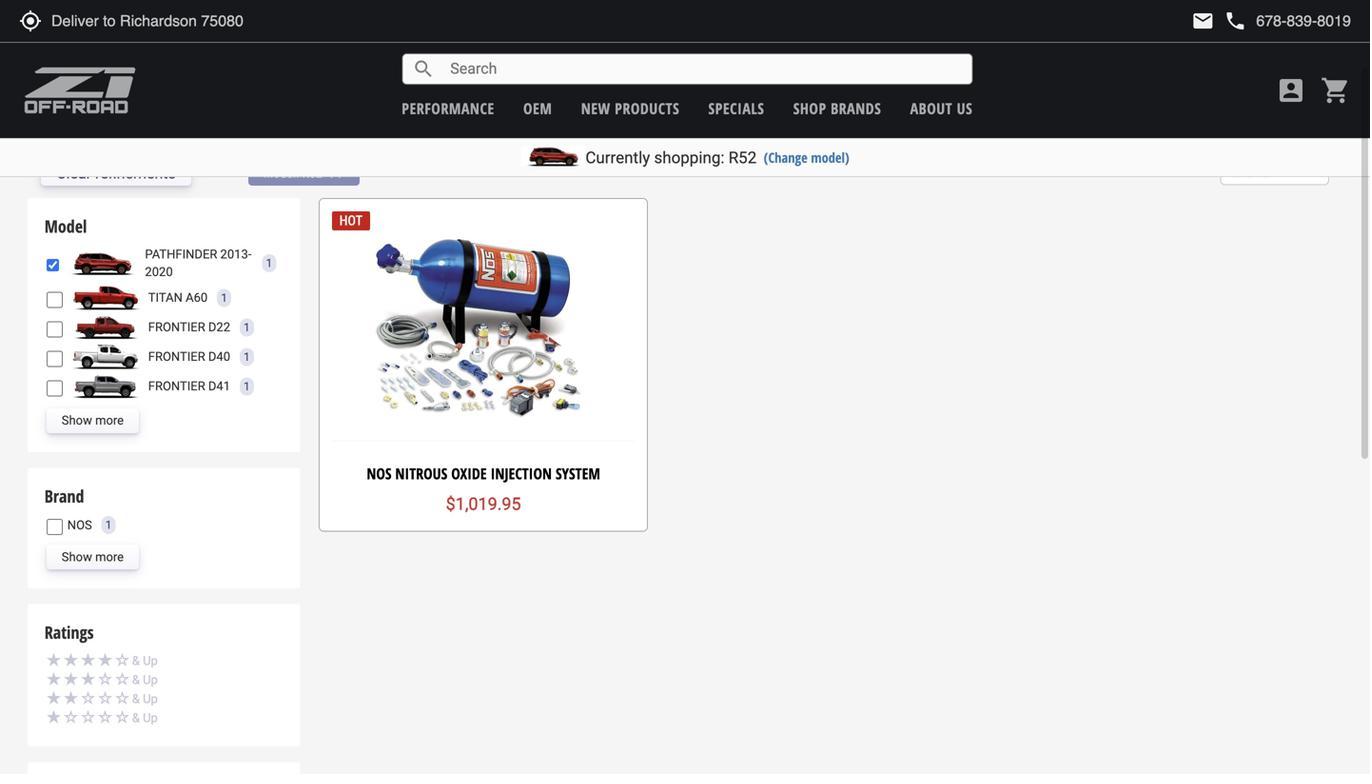 Task type: describe. For each thing, give the bounding box(es) containing it.
2013- for 2013-2020 nissan pathfinder
[[41, 55, 70, 73]]

(change model) link
[[764, 148, 850, 167]]

nissan frontier d41 2022 2023 vq38dd 3.8l s sv pro-x pro-4x z1 off-road image
[[67, 374, 144, 399]]

show more for model
[[62, 413, 124, 428]]

frontier for frontier d40
[[148, 350, 205, 364]]

& up for 3 & up element
[[132, 673, 158, 687]]

titan a60
[[148, 291, 208, 305]]

Search search field
[[435, 54, 972, 84]]

mail
[[1192, 10, 1215, 32]]

0 vertical spatial inj
[[399, 55, 413, 73]]

new products link
[[581, 98, 680, 119]]

frontier d22
[[148, 320, 230, 334]]

a60
[[186, 291, 208, 305]]

0 horizontal spatial /
[[355, 55, 361, 73]]

$1,019.95
[[446, 494, 521, 514]]

brand
[[45, 484, 84, 508]]

pathfinder for 2013-2020 nissan pathfinder nos / water inj
[[285, 96, 426, 143]]

show more button for model
[[46, 408, 139, 433]]

brands
[[831, 98, 882, 119]]

2020 inside 'pathfinder 2013- 2020'
[[145, 265, 173, 279]]

oem link
[[524, 98, 553, 119]]

pathfinder for 2013-2020 nissan pathfinder
[[136, 55, 191, 73]]

nos for nos / water inj
[[330, 55, 352, 73]]

injection
[[491, 463, 552, 483]]

1 & up element
[[46, 707, 281, 727]]

show for brand
[[62, 550, 92, 564]]

pathfinder 2013- 2020
[[145, 247, 252, 279]]

nos / water inj link
[[330, 55, 413, 73]]

pathfinder
[[145, 247, 217, 261]]

& up for 2 & up element
[[132, 692, 158, 706]]

mail link
[[1192, 10, 1215, 32]]

1 horizontal spatial r52
[[729, 148, 757, 167]]

& for 1 & up element
[[132, 711, 140, 725]]

shopping_cart link
[[1317, 75, 1352, 106]]

nissan for 2013-2020 nissan pathfinder
[[98, 55, 133, 73]]

model:
[[263, 165, 299, 181]]

oxide
[[451, 463, 487, 483]]

titan
[[148, 291, 183, 305]]

shopping:
[[654, 148, 725, 167]]

performance
[[402, 98, 495, 119]]

frontier for frontier d22
[[148, 320, 205, 334]]

3 & up element
[[46, 669, 281, 689]]

nos / water inj
[[330, 55, 413, 73]]

about us
[[911, 98, 973, 119]]

currently shopping: r52 (change model)
[[586, 148, 850, 167]]

products
[[615, 98, 680, 119]]

currently
[[586, 148, 650, 167]]

shop brands
[[794, 98, 882, 119]]

up for 4 & up element
[[143, 653, 158, 668]]

d41
[[208, 379, 230, 393]]

1 horizontal spatial inj
[[610, 96, 647, 143]]

about us link
[[911, 98, 973, 119]]

us
[[957, 98, 973, 119]]

nitrous
[[395, 463, 448, 483]]

close
[[327, 165, 344, 182]]

2013- inside 'pathfinder 2013- 2020'
[[220, 247, 252, 261]]

search
[[412, 58, 435, 80]]

shopping_cart
[[1321, 75, 1352, 106]]

new
[[581, 98, 611, 119]]

frontier d40
[[148, 350, 230, 364]]

z1 motorsports logo image
[[24, 67, 137, 114]]

clear
[[56, 164, 91, 182]]

performance link
[[402, 98, 495, 119]]

specials
[[709, 98, 765, 119]]

clear refinements button
[[41, 161, 191, 186]]

2020 for 2013-2020 nissan pathfinder
[[70, 55, 95, 73]]

show more for brand
[[62, 550, 124, 564]]

1 for d41
[[244, 380, 250, 393]]

nissan titan a60 2004 2005 2006 2007 2008 2009 2010 2011 2012 2013 2014 2015 vk56de 5.6l s se sv sl le xe pro-4x offroad z1 off-road image
[[67, 286, 144, 310]]

& up for 1 & up element
[[132, 711, 158, 725]]

new products
[[581, 98, 680, 119]]

my_location
[[19, 10, 42, 32]]

& for 2 & up element
[[132, 692, 140, 706]]

2013-2020 nissan pathfinder link
[[41, 55, 191, 73]]

2013- for 2013-2020 nissan pathfinder nos / water inj
[[41, 96, 115, 143]]

ratings
[[45, 621, 94, 644]]

1 for d22
[[244, 321, 250, 334]]

(change
[[764, 148, 808, 167]]

& up for 4 & up element
[[132, 653, 158, 668]]

2013-2020 nissan pathfinder nos / water inj
[[41, 96, 647, 143]]

specials link
[[709, 98, 765, 119]]

model)
[[811, 148, 850, 167]]

refinements
[[95, 164, 176, 182]]



Task type: locate. For each thing, give the bounding box(es) containing it.
/ left oem link at the left top
[[499, 96, 513, 143]]

more for model
[[95, 413, 124, 428]]

& up
[[132, 653, 158, 668], [132, 673, 158, 687], [132, 692, 158, 706], [132, 711, 158, 725]]

1 vertical spatial more
[[95, 550, 124, 564]]

2 frontier from the top
[[148, 350, 205, 364]]

1 vertical spatial 2013-
[[41, 96, 115, 143]]

1 vertical spatial water
[[521, 96, 602, 143]]

nissan frontier d22 1998 1999 2000 2001 2002 2003 2004 ka24de vg33e 2.4l 3.3l sc se xe z1 off-road image
[[67, 315, 144, 340]]

2 & up from the top
[[132, 673, 158, 687]]

& up up 3 & up element
[[132, 653, 158, 668]]

shop
[[794, 98, 827, 119]]

None checkbox
[[46, 292, 63, 308], [46, 351, 63, 367], [46, 292, 63, 308], [46, 351, 63, 367]]

2 vertical spatial frontier
[[148, 379, 205, 393]]

more
[[95, 413, 124, 428], [95, 550, 124, 564]]

show more down the nissan frontier d41 2022 2023 vq38dd 3.8l s sv pro-x pro-4x z1 off-road image
[[62, 413, 124, 428]]

inj up currently
[[610, 96, 647, 143]]

water up currently
[[521, 96, 602, 143]]

None checkbox
[[46, 257, 59, 273], [46, 321, 63, 338], [46, 380, 63, 397], [46, 519, 63, 535], [46, 257, 59, 273], [46, 321, 63, 338], [46, 380, 63, 397], [46, 519, 63, 535]]

1 vertical spatial show more
[[62, 550, 124, 564]]

3 up from the top
[[143, 692, 158, 706]]

0 vertical spatial show more
[[62, 413, 124, 428]]

1 horizontal spatial nissan
[[187, 96, 276, 143]]

0 horizontal spatial r52
[[302, 165, 323, 181]]

1 & up from the top
[[132, 653, 158, 668]]

& up 3 & up element
[[132, 653, 140, 668]]

4 & up from the top
[[132, 711, 158, 725]]

& for 4 & up element
[[132, 653, 140, 668]]

nos for nos
[[67, 518, 92, 532]]

2 & up element
[[46, 688, 281, 708]]

2 vertical spatial 2013-
[[220, 247, 252, 261]]

0 vertical spatial pathfinder
[[136, 55, 191, 73]]

2 & from the top
[[132, 673, 140, 687]]

more for brand
[[95, 550, 124, 564]]

1 vertical spatial show
[[62, 550, 92, 564]]

4 & up element
[[46, 650, 281, 670]]

4 & from the top
[[132, 711, 140, 725]]

show more button down the nissan frontier d41 2022 2023 vq38dd 3.8l s sv pro-x pro-4x z1 off-road image
[[46, 408, 139, 433]]

2013- right pathfinder
[[220, 247, 252, 261]]

2020 for 2013-2020 nissan pathfinder nos / water inj
[[115, 96, 179, 143]]

show more
[[62, 413, 124, 428], [62, 550, 124, 564]]

show down brand
[[62, 550, 92, 564]]

2 more from the top
[[95, 550, 124, 564]]

up up 1 & up element
[[143, 692, 158, 706]]

0 horizontal spatial water
[[364, 55, 395, 73]]

1 for a60
[[221, 291, 227, 305]]

mail phone
[[1192, 10, 1248, 32]]

phone
[[1225, 10, 1248, 32]]

shop brands link
[[794, 98, 882, 119]]

2013-
[[41, 55, 70, 73], [41, 96, 115, 143], [220, 247, 252, 261]]

inj
[[399, 55, 413, 73], [610, 96, 647, 143]]

1 horizontal spatial pathfinder
[[285, 96, 426, 143]]

nissan for 2013-2020 nissan pathfinder nos / water inj
[[187, 96, 276, 143]]

up for 3 & up element
[[143, 673, 158, 687]]

1 show more from the top
[[62, 413, 124, 428]]

1 & from the top
[[132, 653, 140, 668]]

clear refinements
[[56, 164, 176, 182]]

up for 2 & up element
[[143, 692, 158, 706]]

show down the nissan frontier d41 2022 2023 vq38dd 3.8l s sv pro-x pro-4x z1 off-road image
[[62, 413, 92, 428]]

2013- up clear
[[41, 96, 115, 143]]

& down 2 & up element
[[132, 711, 140, 725]]

0 vertical spatial 2013-
[[41, 55, 70, 73]]

r52 left 'close'
[[302, 165, 323, 181]]

2 show more button from the top
[[46, 545, 139, 569]]

0 vertical spatial 2020
[[70, 55, 95, 73]]

water left search
[[364, 55, 395, 73]]

frontier
[[148, 320, 205, 334], [148, 350, 205, 364], [148, 379, 205, 393]]

phone link
[[1225, 10, 1352, 32]]

& up down 2 & up element
[[132, 711, 158, 725]]

account_box link
[[1272, 75, 1312, 106]]

nos up 2013-2020 nissan pathfinder nos / water inj
[[330, 55, 352, 73]]

model
[[45, 215, 87, 238]]

1 vertical spatial nissan
[[187, 96, 276, 143]]

show
[[62, 413, 92, 428], [62, 550, 92, 564]]

& up up 2 & up element
[[132, 673, 158, 687]]

frontier up frontier d41
[[148, 350, 205, 364]]

/ up 2013-2020 nissan pathfinder nos / water inj
[[355, 55, 361, 73]]

1 vertical spatial frontier
[[148, 350, 205, 364]]

0 vertical spatial show more button
[[46, 408, 139, 433]]

up for 1 & up element
[[143, 711, 158, 725]]

d22
[[208, 320, 230, 334]]

show for model
[[62, 413, 92, 428]]

1 vertical spatial inj
[[610, 96, 647, 143]]

frontier down the titan a60
[[148, 320, 205, 334]]

show more button
[[46, 408, 139, 433], [46, 545, 139, 569]]

3 & up from the top
[[132, 692, 158, 706]]

0 vertical spatial frontier
[[148, 320, 205, 334]]

2 up from the top
[[143, 673, 158, 687]]

1 for 2013-
[[266, 256, 273, 270]]

4 up from the top
[[143, 711, 158, 725]]

1 vertical spatial /
[[499, 96, 513, 143]]

show more button down brand
[[46, 545, 139, 569]]

frontier for frontier d41
[[148, 379, 205, 393]]

up up 2 & up element
[[143, 673, 158, 687]]

0 vertical spatial show
[[62, 413, 92, 428]]

1 horizontal spatial /
[[499, 96, 513, 143]]

nissan
[[98, 55, 133, 73], [187, 96, 276, 143]]

/
[[355, 55, 361, 73], [499, 96, 513, 143]]

about
[[911, 98, 953, 119]]

water
[[364, 55, 395, 73], [521, 96, 602, 143]]

0 horizontal spatial nissan
[[98, 55, 133, 73]]

0 vertical spatial more
[[95, 413, 124, 428]]

nos nitrous oxide injection system
[[367, 463, 601, 483]]

2 vertical spatial 2020
[[145, 265, 173, 279]]

1 for d40
[[244, 350, 250, 364]]

1 frontier from the top
[[148, 320, 205, 334]]

1 more from the top
[[95, 413, 124, 428]]

1 vertical spatial show more button
[[46, 545, 139, 569]]

up
[[143, 653, 158, 668], [143, 673, 158, 687], [143, 692, 158, 706], [143, 711, 158, 725]]

2 show more from the top
[[62, 550, 124, 564]]

frontier down frontier d40
[[148, 379, 205, 393]]

2020
[[70, 55, 95, 73], [115, 96, 179, 143], [145, 265, 173, 279]]

pathfinder
[[136, 55, 191, 73], [285, 96, 426, 143]]

show more down brand
[[62, 550, 124, 564]]

0 horizontal spatial pathfinder
[[136, 55, 191, 73]]

up down 2 & up element
[[143, 711, 158, 725]]

r52
[[729, 148, 757, 167], [302, 165, 323, 181]]

nissan frontier d40 2005 2006 2007 2008 2009 2010 2011 2012 2013 2014 2015 2016 2017 2018 2019 2020 2021 vq40de vq38dd qr25de 4.0l 3.8l 2.5l s se sl sv le xe pro-4x offroad z1 off-road image
[[67, 345, 144, 369]]

1
[[266, 256, 273, 270], [221, 291, 227, 305], [244, 321, 250, 334], [244, 350, 250, 364], [244, 380, 250, 393], [105, 518, 112, 532]]

2 show from the top
[[62, 550, 92, 564]]

2013- down my_location
[[41, 55, 70, 73]]

1 vertical spatial 2020
[[115, 96, 179, 143]]

1 vertical spatial pathfinder
[[285, 96, 426, 143]]

oem
[[524, 98, 553, 119]]

account_box
[[1277, 75, 1307, 106]]

& up up 1 & up element
[[132, 692, 158, 706]]

model: r52 close
[[263, 165, 344, 182]]

0 vertical spatial /
[[355, 55, 361, 73]]

nos for nos nitrous oxide injection system
[[367, 463, 392, 483]]

1 show more button from the top
[[46, 408, 139, 433]]

0 vertical spatial nissan
[[98, 55, 133, 73]]

system
[[556, 463, 601, 483]]

1 up from the top
[[143, 653, 158, 668]]

& for 3 & up element
[[132, 673, 140, 687]]

& up 1 & up element
[[132, 692, 140, 706]]

frontier d41
[[148, 379, 230, 393]]

0 horizontal spatial inj
[[399, 55, 413, 73]]

show more button for brand
[[46, 545, 139, 569]]

& up 2 & up element
[[132, 673, 140, 687]]

1 show from the top
[[62, 413, 92, 428]]

inj up performance link
[[399, 55, 413, 73]]

nissan pathfinder r52 2013 2014 2015 2016 2017 2018 2019 2020 vq35de vq35dd 3.5l s sl sv platinum z1 off-road image
[[64, 251, 140, 276]]

d40
[[208, 350, 230, 364]]

nos
[[330, 55, 352, 73], [434, 96, 490, 143], [367, 463, 392, 483], [67, 518, 92, 532]]

2013-2020 nissan pathfinder
[[41, 55, 191, 73]]

&
[[132, 653, 140, 668], [132, 673, 140, 687], [132, 692, 140, 706], [132, 711, 140, 725]]

up up 3 & up element
[[143, 653, 158, 668]]

3 frontier from the top
[[148, 379, 205, 393]]

nos down brand
[[67, 518, 92, 532]]

nos left nitrous
[[367, 463, 392, 483]]

3 & from the top
[[132, 692, 140, 706]]

0 vertical spatial water
[[364, 55, 395, 73]]

1 horizontal spatial water
[[521, 96, 602, 143]]

nos down search
[[434, 96, 490, 143]]

r52 left (change
[[729, 148, 757, 167]]

r52 inside 'model: r52 close'
[[302, 165, 323, 181]]



Task type: vqa. For each thing, say whether or not it's contained in the screenshot.
VK56VD)
no



